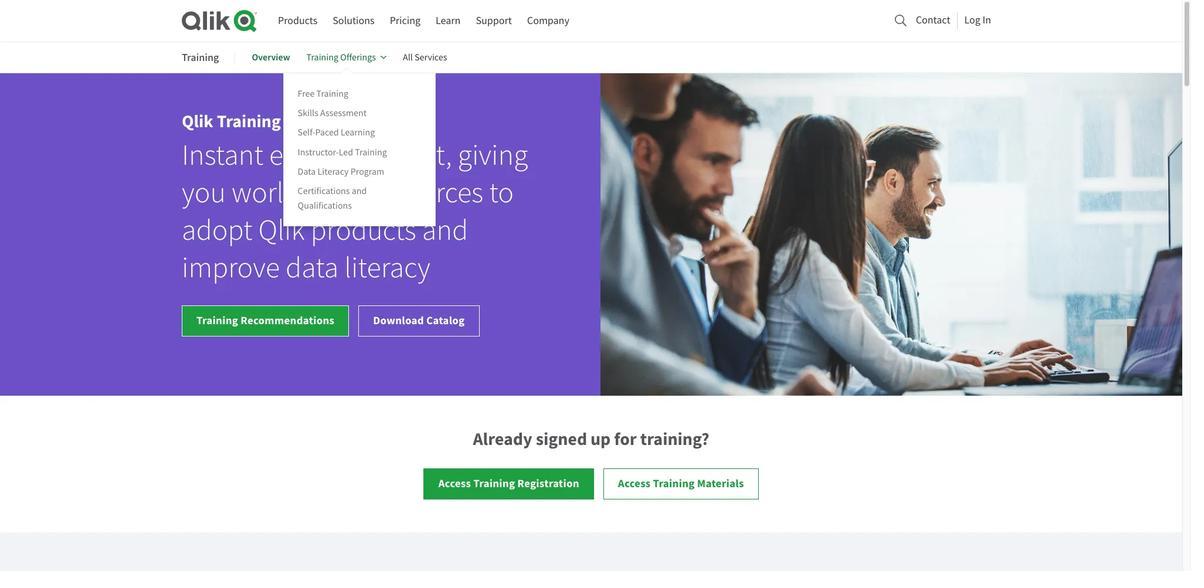 Task type: vqa. For each thing, say whether or not it's contained in the screenshot.
Challenges in the right bottom of the page
no



Task type: describe. For each thing, give the bounding box(es) containing it.
overview link
[[252, 43, 290, 72]]

learn
[[436, 14, 461, 28]]

qlik main element
[[278, 10, 1000, 32]]

skills
[[298, 107, 318, 119]]

world
[[232, 175, 300, 211]]

access training registration link
[[424, 469, 594, 500]]

all services
[[403, 52, 447, 63]]

qualifications
[[298, 200, 352, 212]]

to
[[489, 175, 514, 211]]

self-paced learning
[[298, 127, 375, 139]]

adopt
[[182, 212, 253, 249]]

data
[[298, 166, 316, 177]]

go to the home page. image
[[182, 9, 257, 32]]

support
[[476, 14, 512, 28]]

products
[[311, 212, 416, 249]]

learning
[[341, 127, 375, 139]]

free training
[[298, 88, 348, 100]]

training inside training offerings link
[[306, 52, 338, 63]]

self-
[[298, 127, 315, 139]]

products
[[278, 14, 317, 28]]

certifications
[[298, 185, 350, 197]]

already signed up for training?
[[473, 428, 709, 451]]

training offerings link
[[306, 43, 386, 72]]

self-paced learning link
[[298, 126, 375, 139]]

program
[[350, 166, 384, 177]]

and inside qlik training instant empowerment, giving you world class resources to adopt qlik products and improve data literacy
[[422, 212, 468, 249]]

data literacy program link
[[298, 165, 384, 178]]

company link
[[527, 10, 569, 32]]

skills assessment link
[[298, 107, 367, 120]]

0 horizontal spatial qlik
[[182, 110, 213, 133]]

empowerment,
[[269, 137, 452, 174]]

pricing
[[390, 14, 420, 28]]

overview
[[252, 51, 290, 63]]

log in
[[964, 13, 991, 27]]

training inside free training link
[[316, 88, 348, 100]]

contact
[[916, 13, 950, 27]]

training inside instructor-led training link
[[355, 146, 387, 158]]

training inside access training materials link
[[653, 476, 695, 491]]

solutions link
[[333, 10, 375, 32]]

training inside the training recommendations link
[[196, 313, 238, 328]]

training?
[[640, 428, 709, 451]]

access for access training registration
[[438, 476, 471, 491]]

all services link
[[403, 43, 447, 72]]

solutions
[[333, 14, 375, 28]]

menu bar inside qlik main element
[[278, 10, 569, 32]]

assessment
[[320, 107, 367, 119]]

catalog
[[426, 313, 465, 328]]

signed
[[536, 428, 587, 451]]

resources
[[369, 175, 483, 211]]

skills assessment
[[298, 107, 367, 119]]



Task type: locate. For each thing, give the bounding box(es) containing it.
and inside certifications and qualifications
[[352, 185, 367, 197]]

training recommendations
[[196, 313, 334, 328]]

company
[[527, 14, 569, 28]]

in
[[982, 13, 991, 27]]

training down improve
[[196, 313, 238, 328]]

training up skills assessment link
[[316, 88, 348, 100]]

instant
[[182, 137, 263, 174]]

instructor-led training
[[298, 146, 387, 158]]

data literacy program
[[298, 166, 384, 177]]

access training registration
[[438, 476, 579, 491]]

1 vertical spatial qlik
[[258, 212, 305, 249]]

for
[[614, 428, 637, 451]]

menu bar containing products
[[278, 10, 569, 32]]

training inside qlik training instant empowerment, giving you world class resources to adopt qlik products and improve data literacy
[[217, 110, 281, 133]]

support link
[[476, 10, 512, 32]]

0 vertical spatial qlik
[[182, 110, 213, 133]]

2 access from the left
[[618, 476, 651, 491]]

download catalog
[[373, 313, 465, 328]]

training down go to the home page. image
[[182, 50, 219, 64]]

you
[[182, 175, 226, 211]]

learn link
[[436, 10, 461, 32]]

literacy
[[344, 250, 430, 286]]

and down program
[[352, 185, 367, 197]]

qlik
[[182, 110, 213, 133], [258, 212, 305, 249]]

access training materials link
[[603, 469, 759, 500]]

registration
[[517, 476, 579, 491]]

training up instant
[[217, 110, 281, 133]]

training up program
[[355, 146, 387, 158]]

training down already at the left of the page
[[473, 476, 515, 491]]

certifications and qualifications
[[298, 185, 367, 212]]

1 access from the left
[[438, 476, 471, 491]]

class
[[305, 175, 364, 211]]

offerings
[[340, 52, 376, 63]]

1 horizontal spatial qlik
[[258, 212, 305, 249]]

0 horizontal spatial access
[[438, 476, 471, 491]]

and
[[352, 185, 367, 197], [422, 212, 468, 249]]

0 vertical spatial and
[[352, 185, 367, 197]]

menu bar
[[278, 10, 569, 32]]

download catalog link
[[358, 306, 479, 337]]

led
[[339, 146, 353, 158]]

giving
[[458, 137, 528, 174]]

qlik training instant empowerment, giving you world class resources to adopt qlik products and improve data literacy
[[182, 110, 528, 286]]

training recommendations link
[[182, 306, 349, 337]]

1 vertical spatial and
[[422, 212, 468, 249]]

instructor-
[[298, 146, 339, 158]]

paced
[[315, 127, 339, 139]]

improve
[[182, 250, 280, 286]]

and down resources
[[422, 212, 468, 249]]

download
[[373, 313, 424, 328]]

data
[[286, 250, 339, 286]]

training menu bar
[[182, 43, 464, 226]]

training offerings menu
[[283, 73, 435, 226]]

all
[[403, 52, 413, 63]]

log in link
[[964, 10, 991, 30]]

pricing link
[[390, 10, 420, 32]]

qlik up instant
[[182, 110, 213, 133]]

contact link
[[916, 10, 950, 30]]

access training materials
[[618, 476, 744, 491]]

training left offerings
[[306, 52, 338, 63]]

1 horizontal spatial and
[[422, 212, 468, 249]]

free
[[298, 88, 315, 100]]

materials
[[697, 476, 744, 491]]

services
[[415, 52, 447, 63]]

already
[[473, 428, 532, 451]]

qlik down world
[[258, 212, 305, 249]]

recommendations
[[241, 313, 334, 328]]

certifications and qualifications link
[[298, 184, 367, 212]]

instructor-led training link
[[298, 146, 387, 159]]

0 horizontal spatial and
[[352, 185, 367, 197]]

log
[[964, 13, 980, 27]]

access
[[438, 476, 471, 491], [618, 476, 651, 491]]

1 horizontal spatial access
[[618, 476, 651, 491]]

up
[[591, 428, 611, 451]]

training inside access training registration link
[[473, 476, 515, 491]]

free training link
[[298, 87, 348, 100]]

training offerings
[[306, 52, 376, 63]]

training down training?
[[653, 476, 695, 491]]

literacy
[[318, 166, 349, 177]]

training
[[182, 50, 219, 64], [306, 52, 338, 63], [316, 88, 348, 100], [217, 110, 281, 133], [355, 146, 387, 158], [196, 313, 238, 328], [473, 476, 515, 491], [653, 476, 695, 491]]

products link
[[278, 10, 317, 32]]

access for access training materials
[[618, 476, 651, 491]]



